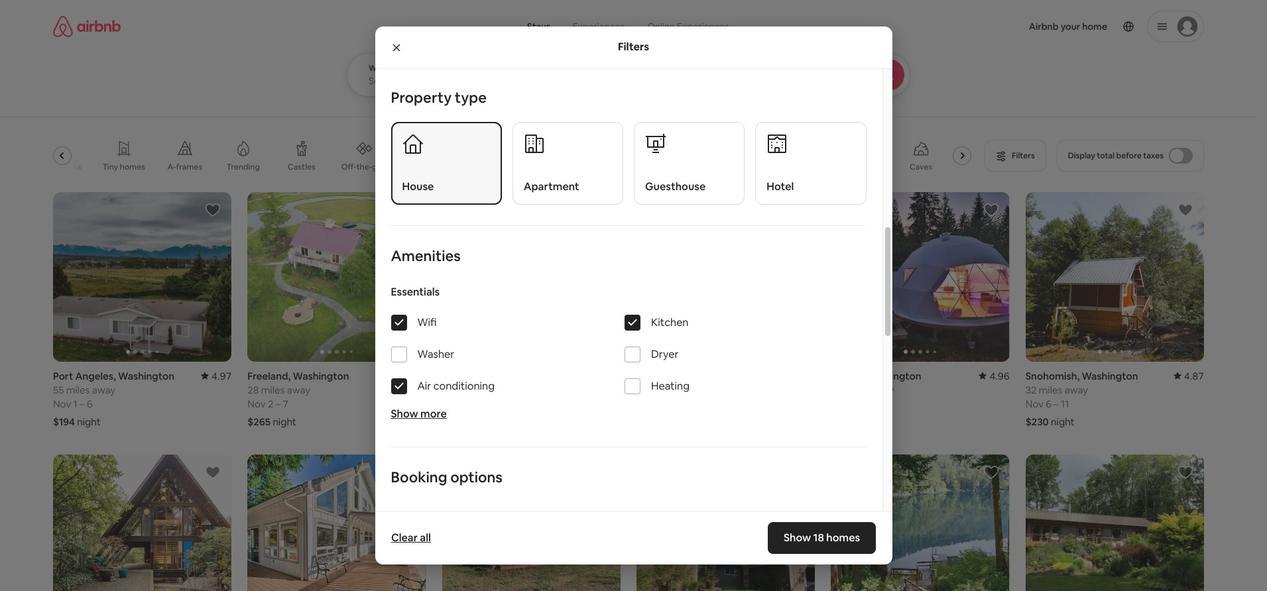Task type: describe. For each thing, give the bounding box(es) containing it.
nov inside hoodsport, washington 43 miles away nov 1 – 6
[[637, 398, 655, 411]]

sultan,
[[832, 370, 863, 383]]

apartment
[[524, 180, 580, 194]]

34
[[832, 384, 843, 397]]

show more
[[391, 408, 447, 421]]

add to wishlist: woodinville, washington image
[[595, 202, 610, 218]]

property type
[[391, 88, 487, 107]]

grid
[[372, 162, 387, 172]]

stays tab panel
[[347, 53, 947, 97]]

washington inside port angeles, washington 55 miles away nov 1 – 6 $194 night
[[118, 370, 175, 383]]

2
[[268, 398, 274, 411]]

miles for 32 miles away
[[1040, 384, 1063, 397]]

nov for nov 2 – 7
[[248, 398, 266, 411]]

type
[[455, 88, 487, 107]]

nov inside port angeles, washington 55 miles away nov 1 – 6 $194 night
[[53, 398, 71, 411]]

port angeles, washington 55 miles away nov 1 – 6 $194 night
[[53, 370, 175, 429]]

away for 34 miles away
[[871, 384, 895, 397]]

online
[[648, 21, 675, 33]]

show 18 homes
[[784, 531, 861, 545]]

add to wishlist: sultan, washington image
[[984, 202, 1000, 218]]

2 5.0 from the left
[[607, 370, 621, 383]]

tiny
[[103, 162, 118, 173]]

apartment button
[[513, 122, 624, 205]]

booking options
[[391, 469, 503, 487]]

$285
[[442, 416, 465, 429]]

miles inside hoodsport, washington 43 miles away nov 1 – 6
[[651, 384, 674, 397]]

a-
[[168, 162, 176, 173]]

1 inside hoodsport, washington 43 miles away nov 1 – 6
[[657, 398, 661, 411]]

before
[[1117, 151, 1142, 161]]

experiences inside experiences "button"
[[573, 21, 625, 33]]

miles for 28 miles away
[[261, 384, 285, 397]]

show 18 homes link
[[769, 523, 877, 555]]

$265
[[248, 416, 271, 429]]

add to wishlist: enumclaw, washington image
[[984, 465, 1000, 481]]

where
[[369, 63, 394, 74]]

55
[[53, 384, 64, 397]]

1 inside port angeles, washington 55 miles away nov 1 – 6 $194 night
[[73, 398, 77, 411]]

Where field
[[369, 75, 542, 87]]

conditioning
[[434, 380, 495, 394]]

– inside hoodsport, washington 43 miles away nov 1 – 6
[[664, 398, 669, 411]]

show for show 18 homes
[[784, 531, 812, 545]]

castles
[[288, 162, 316, 173]]

national parks
[[28, 162, 81, 172]]

4.87 out of 5 average rating image
[[1174, 370, 1205, 383]]

30
[[873, 398, 884, 411]]

32
[[1026, 384, 1037, 397]]

display total before taxes button
[[1057, 140, 1205, 172]]

filters dialog
[[375, 27, 893, 592]]

new
[[738, 162, 755, 173]]

miles for 34 miles away
[[845, 384, 869, 397]]

air
[[418, 380, 432, 394]]

washington for 28 miles away
[[293, 370, 349, 383]]

6 inside hoodsport, washington 43 miles away nov 1 – 6
[[671, 398, 677, 411]]

night for $265
[[273, 416, 297, 429]]

display
[[1069, 151, 1096, 161]]

4.97
[[212, 370, 232, 383]]

hoodsport,
[[637, 370, 691, 383]]

taxes
[[1144, 151, 1164, 161]]

homes inside group
[[120, 162, 145, 173]]

hotel button
[[756, 122, 867, 205]]

add to wishlist: quilcene, washington image
[[1178, 465, 1194, 481]]

11
[[1062, 398, 1070, 411]]

freeland, washington 28 miles away nov 2 – 7 $265 night
[[248, 370, 349, 429]]

– for 13 miles away
[[470, 398, 475, 411]]

instant book
[[391, 510, 452, 524]]

night inside port angeles, washington 55 miles away nov 1 – 6 $194 night
[[77, 416, 101, 429]]

6 inside port angeles, washington 55 miles away nov 1 – 6 $194 night
[[87, 398, 93, 411]]

filters
[[618, 40, 650, 54]]

25
[[852, 398, 863, 411]]

$194
[[53, 416, 75, 429]]

add to wishlist: port angeles, washington image
[[205, 202, 221, 218]]

away inside port angeles, washington 55 miles away nov 1 – 6 $194 night
[[92, 384, 116, 397]]

away inside hoodsport, washington 43 miles away nov 1 – 6
[[676, 384, 700, 397]]

dec
[[832, 398, 850, 411]]

add to wishlist: seattle, washington image
[[205, 465, 221, 481]]

frames
[[176, 162, 202, 173]]

away for 32 miles away
[[1065, 384, 1089, 397]]

miles for 13 miles away
[[454, 384, 478, 397]]

3
[[463, 398, 468, 411]]

4.97 out of 5 average rating image
[[201, 370, 232, 383]]

13
[[442, 384, 452, 397]]

snohomish,
[[1026, 370, 1080, 383]]

angeles,
[[75, 370, 116, 383]]

6 inside snohomish, washington 32 miles away nov 6 – 11 $230 night
[[1046, 398, 1052, 411]]

nov for nov 6 – 11
[[1026, 398, 1044, 411]]

a-frames
[[168, 162, 202, 173]]

add to wishlist: snohomish, washington image
[[1178, 202, 1194, 218]]

– inside port angeles, washington 55 miles away nov 1 – 6 $194 night
[[80, 398, 85, 411]]

18
[[814, 531, 825, 545]]

4.96
[[990, 370, 1010, 383]]

options
[[451, 469, 503, 487]]

off-the-grid
[[342, 162, 387, 172]]

woodinville, washington 13 miles away nov 3 – 8 $285
[[442, 370, 558, 429]]

total
[[1098, 151, 1115, 161]]

clear
[[391, 531, 418, 545]]

hoodsport, washington 43 miles away nov 1 – 6
[[637, 370, 749, 411]]

5.0 out of 5 average rating image
[[402, 370, 426, 383]]

clear all
[[391, 531, 431, 545]]

experiences button
[[562, 13, 636, 40]]



Task type: vqa. For each thing, say whether or not it's contained in the screenshot.
the rightmost 'nice'
no



Task type: locate. For each thing, give the bounding box(es) containing it.
nov down 43 at bottom right
[[637, 398, 655, 411]]

display total before taxes
[[1069, 151, 1164, 161]]

4.96 out of 5 average rating image
[[980, 370, 1010, 383]]

amenities
[[391, 247, 461, 266]]

away inside woodinville, washington 13 miles away nov 3 – 8 $285
[[480, 384, 504, 397]]

washington right angeles,
[[118, 370, 175, 383]]

parks
[[61, 162, 81, 172]]

night inside snohomish, washington 32 miles away nov 6 – 11 $230 night
[[1052, 416, 1075, 429]]

add to wishlist: freeland, washington image
[[400, 202, 416, 218]]

away up 8
[[480, 384, 504, 397]]

– inside woodinville, washington 13 miles away nov 3 – 8 $285
[[470, 398, 475, 411]]

– right 25
[[866, 398, 871, 411]]

1 horizontal spatial homes
[[827, 531, 861, 545]]

4 – from the left
[[866, 398, 871, 411]]

0 vertical spatial show
[[391, 408, 418, 421]]

booking
[[391, 469, 448, 487]]

2 washington from the left
[[293, 370, 349, 383]]

1 horizontal spatial 5.0
[[607, 370, 621, 383]]

1 night from the left
[[77, 416, 101, 429]]

1 horizontal spatial show
[[784, 531, 812, 545]]

5 – from the left
[[470, 398, 475, 411]]

washington right snohomish,
[[1082, 370, 1139, 383]]

2 night from the left
[[273, 416, 297, 429]]

off-
[[342, 162, 357, 172]]

3 night from the left
[[1052, 416, 1075, 429]]

1 – from the left
[[80, 398, 85, 411]]

snohomish, washington 32 miles away nov 6 – 11 $230 night
[[1026, 370, 1139, 429]]

washer
[[418, 348, 455, 362]]

5 miles from the left
[[454, 384, 478, 397]]

1 washington from the left
[[118, 370, 175, 383]]

away
[[92, 384, 116, 397], [287, 384, 311, 397], [676, 384, 700, 397], [871, 384, 895, 397], [480, 384, 504, 397], [1065, 384, 1089, 397]]

1 6 from the left
[[87, 398, 93, 411]]

house button
[[391, 122, 502, 205]]

house
[[402, 180, 434, 194]]

3 6 from the left
[[1046, 398, 1052, 411]]

1 vertical spatial homes
[[827, 531, 861, 545]]

nov left "2"
[[248, 398, 266, 411]]

guesthouse
[[646, 180, 706, 194]]

homes inside filters dialog
[[827, 531, 861, 545]]

homes right "tiny"
[[120, 162, 145, 173]]

miles right 55
[[66, 384, 90, 397]]

washington inside snohomish, washington 32 miles away nov 6 – 11 $230 night
[[1082, 370, 1139, 383]]

nov for nov 3 – 8
[[442, 398, 460, 411]]

show for show more
[[391, 408, 418, 421]]

clear all button
[[385, 525, 437, 552]]

– for 32 miles away
[[1054, 398, 1059, 411]]

washington inside hoodsport, washington 43 miles away nov 1 – 6
[[693, 370, 749, 383]]

night right $194
[[77, 416, 101, 429]]

– right 3 at the left of page
[[470, 398, 475, 411]]

2 1 from the left
[[657, 398, 661, 411]]

nov down 55
[[53, 398, 71, 411]]

0 horizontal spatial 1
[[73, 398, 77, 411]]

28
[[248, 384, 259, 397]]

book
[[427, 510, 452, 524]]

nov inside freeland, washington 28 miles away nov 2 – 7 $265 night
[[248, 398, 266, 411]]

6 down angeles,
[[87, 398, 93, 411]]

miles up "2"
[[261, 384, 285, 397]]

miles down snohomish,
[[1040, 384, 1063, 397]]

washington
[[118, 370, 175, 383], [293, 370, 349, 383], [693, 370, 749, 383], [866, 370, 922, 383], [502, 370, 558, 383], [1082, 370, 1139, 383]]

0 vertical spatial homes
[[120, 162, 145, 173]]

washington for 13 miles away
[[502, 370, 558, 383]]

sultan, washington 34 miles away dec 25 – 30
[[832, 370, 922, 411]]

wifi
[[418, 316, 437, 330]]

nov inside snohomish, washington 32 miles away nov 6 – 11 $230 night
[[1026, 398, 1044, 411]]

caves
[[910, 162, 933, 173]]

1 experiences from the left
[[573, 21, 625, 33]]

away inside sultan, washington 34 miles away dec 25 – 30
[[871, 384, 895, 397]]

away down angeles,
[[92, 384, 116, 397]]

miles inside woodinville, washington 13 miles away nov 3 – 8 $285
[[454, 384, 478, 397]]

miles up 3 at the left of page
[[454, 384, 478, 397]]

1 horizontal spatial 1
[[657, 398, 661, 411]]

night down 11
[[1052, 416, 1075, 429]]

what can we help you find? tab list
[[517, 13, 636, 40]]

air conditioning
[[418, 380, 495, 394]]

washington right freeland,
[[293, 370, 349, 383]]

3 nov from the left
[[637, 398, 655, 411]]

2 horizontal spatial night
[[1052, 416, 1075, 429]]

miles inside sultan, washington 34 miles away dec 25 – 30
[[845, 384, 869, 397]]

6
[[87, 398, 93, 411], [671, 398, 677, 411], [1046, 398, 1052, 411]]

1 horizontal spatial 6
[[671, 398, 677, 411]]

0 horizontal spatial homes
[[120, 162, 145, 173]]

away inside freeland, washington 28 miles away nov 2 – 7 $265 night
[[287, 384, 311, 397]]

homes right 18
[[827, 531, 861, 545]]

group containing national parks
[[28, 130, 977, 182]]

1 vertical spatial show
[[784, 531, 812, 545]]

2 experiences from the left
[[677, 21, 730, 33]]

night inside freeland, washington 28 miles away nov 2 – 7 $265 night
[[273, 416, 297, 429]]

night
[[77, 416, 101, 429], [273, 416, 297, 429], [1052, 416, 1075, 429]]

1 miles from the left
[[66, 384, 90, 397]]

miles up 25
[[845, 384, 869, 397]]

6 miles from the left
[[1040, 384, 1063, 397]]

2 miles from the left
[[261, 384, 285, 397]]

nov down 32
[[1026, 398, 1044, 411]]

washington inside freeland, washington 28 miles away nov 2 – 7 $265 night
[[293, 370, 349, 383]]

3 away from the left
[[676, 384, 700, 397]]

3 – from the left
[[664, 398, 669, 411]]

2 away from the left
[[287, 384, 311, 397]]

essentials
[[391, 285, 440, 299]]

show more button
[[391, 408, 447, 421]]

domes
[[616, 162, 643, 173]]

4 nov from the left
[[442, 398, 460, 411]]

woodinville,
[[442, 370, 500, 383]]

6 – from the left
[[1054, 398, 1059, 411]]

online experiences
[[648, 21, 730, 33]]

2 – from the left
[[276, 398, 281, 411]]

none search field containing stays
[[347, 0, 947, 97]]

4 miles from the left
[[845, 384, 869, 397]]

0 horizontal spatial show
[[391, 408, 418, 421]]

$230
[[1026, 416, 1050, 429]]

experiences up 'filters'
[[573, 21, 625, 33]]

nov inside woodinville, washington 13 miles away nov 3 – 8 $285
[[442, 398, 460, 411]]

7
[[283, 398, 288, 411]]

add to wishlist: hoodsport, washington image
[[789, 202, 805, 218]]

night down 7
[[273, 416, 297, 429]]

1 horizontal spatial experiences
[[677, 21, 730, 33]]

miles inside port angeles, washington 55 miles away nov 1 – 6 $194 night
[[66, 384, 90, 397]]

nov
[[53, 398, 71, 411], [248, 398, 266, 411], [637, 398, 655, 411], [442, 398, 460, 411], [1026, 398, 1044, 411]]

miles
[[66, 384, 90, 397], [261, 384, 285, 397], [651, 384, 674, 397], [845, 384, 869, 397], [454, 384, 478, 397], [1040, 384, 1063, 397]]

1 1 from the left
[[73, 398, 77, 411]]

1 away from the left
[[92, 384, 116, 397]]

miles inside snohomish, washington 32 miles away nov 6 – 11 $230 night
[[1040, 384, 1063, 397]]

3 miles from the left
[[651, 384, 674, 397]]

national
[[28, 162, 59, 172]]

– inside snohomish, washington 32 miles away nov 6 – 11 $230 night
[[1054, 398, 1059, 411]]

washington up the 30
[[866, 370, 922, 383]]

1 nov from the left
[[53, 398, 71, 411]]

1 down heating in the bottom of the page
[[657, 398, 661, 411]]

5.0 left hoodsport,
[[607, 370, 621, 383]]

away for 28 miles away
[[287, 384, 311, 397]]

0 horizontal spatial 5.0
[[412, 370, 426, 383]]

hotel
[[767, 180, 794, 194]]

– left 7
[[276, 398, 281, 411]]

profile element
[[762, 0, 1205, 53]]

–
[[80, 398, 85, 411], [276, 398, 281, 411], [664, 398, 669, 411], [866, 398, 871, 411], [470, 398, 475, 411], [1054, 398, 1059, 411]]

stays
[[527, 21, 551, 33]]

4.87
[[1185, 370, 1205, 383]]

add to wishlist: brinnon, washington image
[[400, 465, 416, 481]]

kitchen
[[652, 316, 689, 330]]

2 nov from the left
[[248, 398, 266, 411]]

0 horizontal spatial night
[[77, 416, 101, 429]]

3 washington from the left
[[693, 370, 749, 383]]

nov left 3 at the left of page
[[442, 398, 460, 411]]

online experiences link
[[636, 13, 741, 40]]

away down hoodsport,
[[676, 384, 700, 397]]

property
[[391, 88, 452, 107]]

6 down heating in the bottom of the page
[[671, 398, 677, 411]]

countryside
[[485, 162, 532, 173]]

5.0 down washer
[[412, 370, 426, 383]]

2 horizontal spatial 6
[[1046, 398, 1052, 411]]

show left the more
[[391, 408, 418, 421]]

– for 28 miles away
[[276, 398, 281, 411]]

experiences right online
[[677, 21, 730, 33]]

away up 11
[[1065, 384, 1089, 397]]

1 5.0 from the left
[[412, 370, 426, 383]]

experiences inside online experiences link
[[677, 21, 730, 33]]

0 horizontal spatial 6
[[87, 398, 93, 411]]

show left 18
[[784, 531, 812, 545]]

night for $230
[[1052, 416, 1075, 429]]

away up the 30
[[871, 384, 895, 397]]

4 away from the left
[[871, 384, 895, 397]]

away inside snohomish, washington 32 miles away nov 6 – 11 $230 night
[[1065, 384, 1089, 397]]

heating
[[652, 380, 690, 394]]

6 left 11
[[1046, 398, 1052, 411]]

stays button
[[517, 13, 562, 40]]

– down angeles,
[[80, 398, 85, 411]]

6 washington from the left
[[1082, 370, 1139, 383]]

1 horizontal spatial night
[[273, 416, 297, 429]]

freeland,
[[248, 370, 291, 383]]

more
[[421, 408, 447, 421]]

tiny homes
[[103, 162, 145, 173]]

– left 11
[[1054, 398, 1059, 411]]

homes
[[120, 162, 145, 173], [827, 531, 861, 545]]

washington inside sultan, washington 34 miles away dec 25 – 30
[[866, 370, 922, 383]]

0 horizontal spatial experiences
[[573, 21, 625, 33]]

washington inside woodinville, washington 13 miles away nov 3 – 8 $285
[[502, 370, 558, 383]]

None search field
[[347, 0, 947, 97]]

2 6 from the left
[[671, 398, 677, 411]]

washington for 32 miles away
[[1082, 370, 1139, 383]]

5 away from the left
[[480, 384, 504, 397]]

experiences
[[573, 21, 625, 33], [677, 21, 730, 33]]

– inside sultan, washington 34 miles away dec 25 – 30
[[866, 398, 871, 411]]

– for 34 miles away
[[866, 398, 871, 411]]

miles down hoodsport,
[[651, 384, 674, 397]]

away up 7
[[287, 384, 311, 397]]

instant
[[391, 510, 425, 524]]

away for 13 miles away
[[480, 384, 504, 397]]

the-
[[357, 162, 372, 172]]

washington for 34 miles away
[[866, 370, 922, 383]]

group
[[28, 130, 977, 182], [53, 192, 232, 362], [248, 192, 426, 362], [442, 192, 621, 362], [637, 192, 816, 362], [832, 192, 1010, 362], [1026, 192, 1205, 362], [53, 455, 232, 592], [248, 455, 426, 592], [442, 455, 621, 592], [637, 455, 816, 592], [832, 455, 1010, 592], [1026, 455, 1205, 592]]

dryer
[[652, 348, 679, 362]]

trending
[[227, 162, 260, 173]]

5.0
[[412, 370, 426, 383], [607, 370, 621, 383]]

5 nov from the left
[[1026, 398, 1044, 411]]

guesthouse button
[[634, 122, 745, 205]]

washington right woodinville,
[[502, 370, 558, 383]]

miles inside freeland, washington 28 miles away nov 2 – 7 $265 night
[[261, 384, 285, 397]]

6 away from the left
[[1065, 384, 1089, 397]]

5 washington from the left
[[502, 370, 558, 383]]

43
[[637, 384, 648, 397]]

1 up $194
[[73, 398, 77, 411]]

all
[[420, 531, 431, 545]]

4 washington from the left
[[866, 370, 922, 383]]

show
[[391, 408, 418, 421], [784, 531, 812, 545]]

– down heating in the bottom of the page
[[664, 398, 669, 411]]

washington right heating in the bottom of the page
[[693, 370, 749, 383]]

8
[[478, 398, 483, 411]]

– inside freeland, washington 28 miles away nov 2 – 7 $265 night
[[276, 398, 281, 411]]



